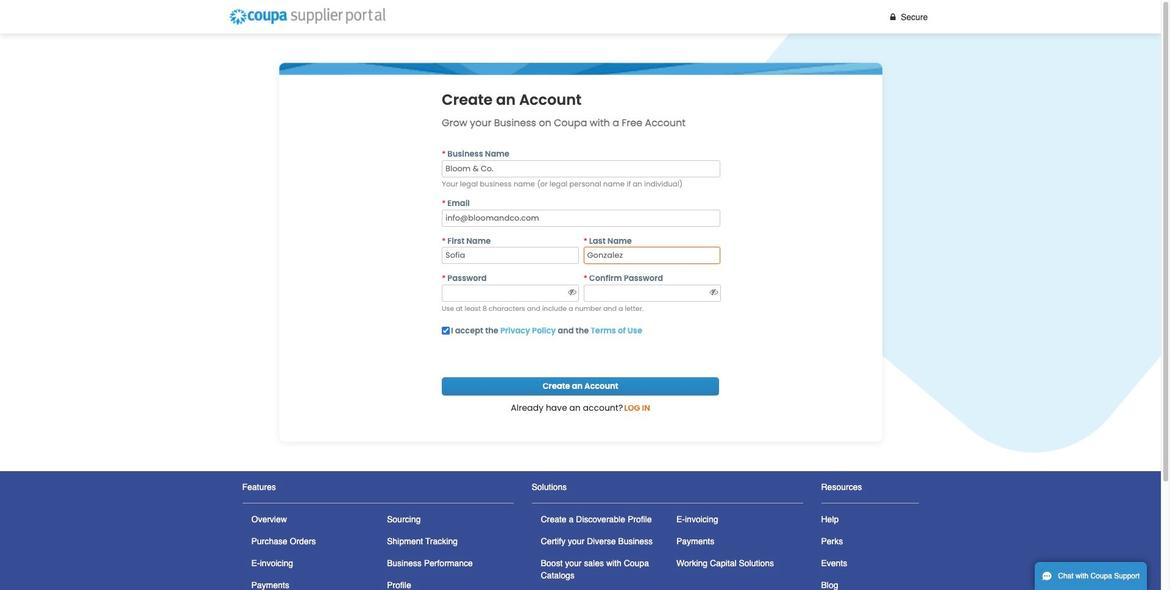 Task type: locate. For each thing, give the bounding box(es) containing it.
None password field
[[442, 285, 579, 302], [584, 285, 721, 302], [442, 285, 579, 302], [584, 285, 721, 302]]

0 vertical spatial fw image
[[888, 13, 899, 21]]

None text field
[[442, 160, 721, 177], [442, 247, 579, 264], [584, 247, 721, 264], [442, 160, 721, 177], [442, 247, 579, 264], [584, 247, 721, 264]]

1 vertical spatial fw image
[[709, 288, 719, 296]]

None checkbox
[[442, 327, 450, 335]]

None text field
[[442, 210, 721, 227]]

fw image
[[888, 13, 899, 21], [709, 288, 719, 296]]



Task type: describe. For each thing, give the bounding box(es) containing it.
fw image
[[567, 288, 578, 296]]

0 horizontal spatial fw image
[[709, 288, 719, 296]]

1 horizontal spatial fw image
[[888, 13, 899, 21]]

coupa supplier portal image
[[223, 3, 391, 30]]



Task type: vqa. For each thing, say whether or not it's contained in the screenshot.
customers,
no



